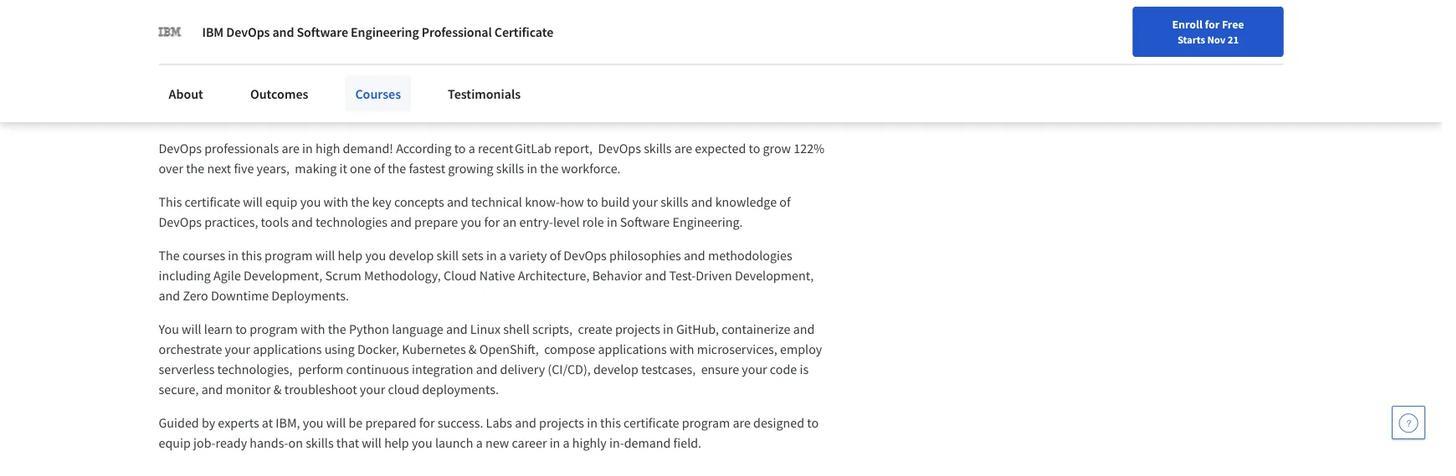 Task type: locate. For each thing, give the bounding box(es) containing it.
you left launch
[[412, 435, 433, 452]]

& right monitor
[[274, 381, 282, 398]]

2 vertical spatial for
[[419, 415, 435, 432]]

0 vertical spatial help
[[338, 247, 363, 264]]

0 horizontal spatial for
[[419, 415, 435, 432]]

with
[[324, 194, 348, 211], [301, 321, 325, 338], [670, 341, 695, 358]]

to
[[454, 140, 466, 157], [749, 140, 761, 157], [587, 194, 599, 211], [235, 321, 247, 338], [808, 415, 819, 432]]

applications up technologies,
[[253, 341, 322, 358]]

you down making
[[300, 194, 321, 211]]

122%
[[794, 140, 825, 157]]

next
[[207, 160, 231, 177]]

the left key
[[351, 194, 370, 211]]

monitor
[[226, 381, 271, 398]]

0 horizontal spatial professional
[[159, 89, 283, 118]]

1 horizontal spatial projects
[[615, 321, 661, 338]]

certificate up series
[[495, 23, 554, 40]]

delivery
[[500, 361, 545, 378]]

0 horizontal spatial projects
[[539, 415, 585, 432]]

certificate up practices,
[[185, 194, 240, 211]]

tools
[[261, 214, 289, 231]]

software left engineering
[[297, 23, 348, 40]]

applications up testcases,
[[598, 341, 667, 358]]

1 horizontal spatial of
[[550, 247, 561, 264]]

0 horizontal spatial this
[[241, 247, 262, 264]]

for left success.
[[419, 415, 435, 432]]

troubleshoot
[[284, 381, 357, 398]]

test-
[[669, 267, 696, 284]]

projects
[[615, 321, 661, 338], [539, 415, 585, 432]]

equip down guided
[[159, 435, 191, 452]]

in right sets
[[487, 247, 497, 264]]

certificate up demand
[[624, 415, 680, 432]]

1 horizontal spatial equip
[[266, 194, 298, 211]]

and up employ
[[794, 321, 815, 338]]

using
[[325, 341, 355, 358]]

fastest
[[409, 160, 446, 177]]

1 vertical spatial &
[[274, 381, 282, 398]]

this inside the courses in this program will help you develop skill sets in a variety of devops philosophies and methodologies including agile development, scrum methodology, cloud native architecture, behavior and test-driven development, and zero downtime deployments.
[[241, 247, 262, 264]]

0 vertical spatial certificate
[[185, 194, 240, 211]]

this
[[241, 247, 262, 264], [600, 415, 621, 432]]

0 vertical spatial with
[[324, 194, 348, 211]]

docker,
[[358, 341, 399, 358]]

help down prepared
[[384, 435, 409, 452]]

projects inside guided by experts at ibm, you will be prepared for success. labs and projects in this certificate program are designed to equip job-ready hands-on skills that will help you launch a new career in a highly in-demand field.
[[539, 415, 585, 432]]

& down linux
[[469, 341, 477, 358]]

with for you
[[324, 194, 348, 211]]

projects up highly
[[539, 415, 585, 432]]

testimonials link
[[438, 75, 531, 112]]

to right learn
[[235, 321, 247, 338]]

to inside you will learn to program with the python language and linux shell scripts,  create projects in github, containerize and orchestrate your applications using docker, kubernetes & openshift,  compose applications with microservices, employ serverless technologies,  perform continuous integration and delivery (ci/cd), develop testcases,  ensure your code is secure, and monitor & troubleshoot your cloud deployments.
[[235, 321, 247, 338]]

1 horizontal spatial for
[[484, 214, 500, 231]]

devops up over
[[159, 140, 202, 157]]

1 vertical spatial certificate
[[287, 89, 391, 118]]

for inside guided by experts at ibm, you will be prepared for success. labs and projects in this certificate program are designed to equip job-ready hands-on skills that will help you launch a new career in a highly in-demand field.
[[419, 415, 435, 432]]

a inside devops professionals are in high demand! according to a recent gitlab report,  devops skills are expected to grow 122% over the next five years,  making it one of the fastest growing skills in the workforce.
[[469, 140, 475, 157]]

english button
[[1091, 0, 1192, 54]]

1 vertical spatial equip
[[159, 435, 191, 452]]

professional up the "testimonials" link
[[422, 23, 492, 40]]

in up highly
[[587, 415, 598, 432]]

program up technologies,
[[250, 321, 298, 338]]

software up philosophies
[[620, 214, 670, 231]]

are inside guided by experts at ibm, you will be prepared for success. labs and projects in this certificate program are designed to equip job-ready hands-on skills that will help you launch a new career in a highly in-demand field.
[[733, 415, 751, 432]]

1 horizontal spatial software
[[620, 214, 670, 231]]

develop up methodology,
[[389, 247, 434, 264]]

new
[[486, 435, 509, 452]]

and up the test-
[[684, 247, 706, 264]]

2 horizontal spatial are
[[733, 415, 751, 432]]

recent gitlab
[[478, 140, 552, 157]]

certificate up high
[[287, 89, 391, 118]]

and down serverless
[[202, 381, 223, 398]]

14
[[407, 89, 431, 118]]

program inside the courses in this program will help you develop skill sets in a variety of devops philosophies and methodologies including agile development, scrum methodology, cloud native architecture, behavior and test-driven development, and zero downtime deployments.
[[265, 247, 313, 264]]

courses
[[182, 247, 225, 264]]

1 vertical spatial for
[[484, 214, 500, 231]]

projects right the "create"
[[615, 321, 661, 338]]

this up in-
[[600, 415, 621, 432]]

skills right on
[[306, 435, 334, 452]]

will up orchestrate
[[182, 321, 201, 338]]

key
[[372, 194, 392, 211]]

0 horizontal spatial applications
[[253, 341, 322, 358]]

in right career on the left of the page
[[550, 435, 561, 452]]

2 horizontal spatial for
[[1205, 17, 1220, 32]]

in left github,
[[663, 321, 674, 338]]

in inside you will learn to program with the python language and linux shell scripts,  create projects in github, containerize and orchestrate your applications using docker, kubernetes & openshift,  compose applications with microservices, employ serverless technologies,  perform continuous integration and delivery (ci/cd), develop testcases,  ensure your code is secure, and monitor & troubleshoot your cloud deployments.
[[663, 321, 674, 338]]

1 horizontal spatial this
[[600, 415, 621, 432]]

of
[[374, 160, 385, 177], [780, 194, 791, 211], [550, 247, 561, 264]]

and up career on the left of the page
[[515, 415, 537, 432]]

2 horizontal spatial of
[[780, 194, 791, 211]]

0 vertical spatial develop
[[389, 247, 434, 264]]

your up technologies,
[[225, 341, 250, 358]]

with up technologies
[[324, 194, 348, 211]]

1 horizontal spatial development,
[[735, 267, 814, 284]]

are left designed
[[733, 415, 751, 432]]

ibm,
[[276, 415, 300, 432]]

program
[[265, 247, 313, 264], [250, 321, 298, 338], [682, 415, 730, 432]]

microservices,
[[697, 341, 778, 358]]

0 vertical spatial for
[[1205, 17, 1220, 32]]

concepts
[[394, 194, 444, 211]]

None search field
[[239, 10, 641, 44]]

professional
[[422, 23, 492, 40], [159, 89, 283, 118]]

level
[[553, 214, 580, 231]]

0 horizontal spatial help
[[338, 247, 363, 264]]

develop inside you will learn to program with the python language and linux shell scripts,  create projects in github, containerize and orchestrate your applications using docker, kubernetes & openshift,  compose applications with microservices, employ serverless technologies,  perform continuous integration and delivery (ci/cd), develop testcases,  ensure your code is secure, and monitor & troubleshoot your cloud deployments.
[[594, 361, 639, 378]]

the up using
[[328, 321, 346, 338]]

1 horizontal spatial certificate
[[624, 415, 680, 432]]

methodologies
[[708, 247, 793, 264]]

will inside the courses in this program will help you develop skill sets in a variety of devops philosophies and methodologies including agile development, scrum methodology, cloud native architecture, behavior and test-driven development, and zero downtime deployments.
[[316, 247, 335, 264]]

a left highly
[[563, 435, 570, 452]]

and down 'including'
[[159, 288, 180, 304]]

nov
[[1208, 33, 1226, 46]]

skills inside guided by experts at ibm, you will be prepared for success. labs and projects in this certificate program are designed to equip job-ready hands-on skills that will help you launch a new career in a highly in-demand field.
[[306, 435, 334, 452]]

of inside devops professionals are in high demand! according to a recent gitlab report,  devops skills are expected to grow 122% over the next five years,  making it one of the fastest growing skills in the workforce.
[[374, 160, 385, 177]]

professional up professionals
[[159, 89, 283, 118]]

ibm
[[202, 23, 224, 40]]

0 horizontal spatial develop
[[389, 247, 434, 264]]

course
[[436, 89, 502, 118]]

for up nov
[[1205, 17, 1220, 32]]

skill
[[437, 247, 459, 264]]

knowledge
[[716, 194, 777, 211]]

and down philosophies
[[645, 267, 667, 284]]

1 vertical spatial with
[[301, 321, 325, 338]]

including
[[159, 267, 211, 284]]

you
[[300, 194, 321, 211], [461, 214, 482, 231], [365, 247, 386, 264], [303, 415, 324, 432], [412, 435, 433, 452]]

entry-
[[520, 214, 553, 231]]

0 vertical spatial this
[[241, 247, 262, 264]]

role
[[583, 214, 604, 231]]

2 vertical spatial program
[[682, 415, 730, 432]]

designed
[[754, 415, 805, 432]]

build
[[601, 194, 630, 211]]

development, down methodologies
[[735, 267, 814, 284]]

high
[[316, 140, 340, 157]]

integration
[[412, 361, 474, 378]]

help inside the courses in this program will help you develop skill sets in a variety of devops philosophies and methodologies including agile development, scrum methodology, cloud native architecture, behavior and test-driven development, and zero downtime deployments.
[[338, 247, 363, 264]]

0 horizontal spatial equip
[[159, 435, 191, 452]]

you up methodology,
[[365, 247, 386, 264]]

certificate
[[185, 194, 240, 211], [624, 415, 680, 432]]

program inside you will learn to program with the python language and linux shell scripts,  create projects in github, containerize and orchestrate your applications using docker, kubernetes & openshift,  compose applications with microservices, employ serverless technologies,  perform continuous integration and delivery (ci/cd), develop testcases,  ensure your code is secure, and monitor & troubleshoot your cloud deployments.
[[250, 321, 298, 338]]

you down the technical
[[461, 214, 482, 231]]

develop down the "create"
[[594, 361, 639, 378]]

program up field.
[[682, 415, 730, 432]]

in left high
[[302, 140, 313, 157]]

to up role
[[587, 194, 599, 211]]

1 vertical spatial software
[[620, 214, 670, 231]]

to right designed
[[808, 415, 819, 432]]

according
[[396, 140, 452, 157]]

help
[[338, 247, 363, 264], [384, 435, 409, 452]]

0 vertical spatial professional
[[422, 23, 492, 40]]

0 vertical spatial certificate
[[495, 23, 554, 40]]

code
[[770, 361, 797, 378]]

devops up workforce.
[[598, 140, 641, 157]]

variety
[[509, 247, 547, 264]]

1 vertical spatial certificate
[[624, 415, 680, 432]]

1 horizontal spatial develop
[[594, 361, 639, 378]]

your inside this certificate will equip you with the key concepts and technical know-how to build your skills and knowledge of devops practices, tools and technologies and prepare you for an entry-level role in software engineering.
[[633, 194, 658, 211]]

with up testcases,
[[670, 341, 695, 358]]

1 vertical spatial program
[[250, 321, 298, 338]]

about
[[169, 85, 203, 102]]

2 vertical spatial with
[[670, 341, 695, 358]]

1 horizontal spatial &
[[469, 341, 477, 358]]

are up years,
[[282, 140, 300, 157]]

ibm image
[[159, 20, 182, 44]]

a inside the courses in this program will help you develop skill sets in a variety of devops philosophies and methodologies including agile development, scrum methodology, cloud native architecture, behavior and test-driven development, and zero downtime deployments.
[[500, 247, 507, 264]]

and up the outcomes link in the top of the page
[[273, 23, 294, 40]]

program down the tools
[[265, 247, 313, 264]]

and left linux
[[446, 321, 468, 338]]

coursera career certificate image
[[968, 0, 1246, 52]]

the inside this certificate will equip you with the key concepts and technical know-how to build your skills and knowledge of devops practices, tools and technologies and prepare you for an entry-level role in software engineering.
[[351, 194, 370, 211]]

to up growing
[[454, 140, 466, 157]]

this certificate will equip you with the key concepts and technical know-how to build your skills and knowledge of devops practices, tools and technologies and prepare you for an entry-level role in software engineering.
[[159, 194, 794, 231]]

equip up the tools
[[266, 194, 298, 211]]

1 vertical spatial projects
[[539, 415, 585, 432]]

will up practices,
[[243, 194, 263, 211]]

of right knowledge
[[780, 194, 791, 211]]

skills down recent gitlab
[[496, 160, 524, 177]]

0 vertical spatial of
[[374, 160, 385, 177]]

will inside you will learn to program with the python language and linux shell scripts,  create projects in github, containerize and orchestrate your applications using docker, kubernetes & openshift,  compose applications with microservices, employ serverless technologies,  perform continuous integration and delivery (ci/cd), develop testcases,  ensure your code is secure, and monitor & troubleshoot your cloud deployments.
[[182, 321, 201, 338]]

highly
[[573, 435, 607, 452]]

skills up engineering.
[[661, 194, 689, 211]]

you
[[159, 321, 179, 338]]

are left expected
[[675, 140, 693, 157]]

ensure
[[701, 361, 740, 378]]

a up native
[[500, 247, 507, 264]]

skills
[[644, 140, 672, 157], [496, 160, 524, 177], [661, 194, 689, 211], [306, 435, 334, 452]]

testcases,
[[641, 361, 696, 378]]

of right one
[[374, 160, 385, 177]]

1 vertical spatial help
[[384, 435, 409, 452]]

with up using
[[301, 321, 325, 338]]

years,
[[257, 160, 290, 177]]

the inside you will learn to program with the python language and linux shell scripts,  create projects in github, containerize and orchestrate your applications using docker, kubernetes & openshift,  compose applications with microservices, employ serverless technologies,  perform continuous integration and delivery (ci/cd), develop testcases,  ensure your code is secure, and monitor & troubleshoot your cloud deployments.
[[328, 321, 346, 338]]

and down concepts
[[390, 214, 412, 231]]

openshift,
[[480, 341, 539, 358]]

help center image
[[1399, 413, 1419, 433]]

your right 'build'
[[633, 194, 658, 211]]

software
[[297, 23, 348, 40], [620, 214, 670, 231]]

about link
[[159, 75, 213, 112]]

driven
[[696, 267, 732, 284]]

is
[[800, 361, 809, 378]]

with inside this certificate will equip you with the key concepts and technical know-how to build your skills and knowledge of devops practices, tools and technologies and prepare you for an entry-level role in software engineering.
[[324, 194, 348, 211]]

for left an
[[484, 214, 500, 231]]

it
[[340, 160, 347, 177]]

prepare
[[415, 214, 458, 231]]

1 vertical spatial develop
[[594, 361, 639, 378]]

0 vertical spatial equip
[[266, 194, 298, 211]]

0 horizontal spatial of
[[374, 160, 385, 177]]

in right role
[[607, 214, 618, 231]]

0 horizontal spatial development,
[[244, 267, 323, 284]]

0 horizontal spatial certificate
[[185, 194, 240, 211]]

on
[[289, 435, 303, 452]]

for inside this certificate will equip you with the key concepts and technical know-how to build your skills and knowledge of devops practices, tools and technologies and prepare you for an entry-level role in software engineering.
[[484, 214, 500, 231]]

software inside this certificate will equip you with the key concepts and technical know-how to build your skills and knowledge of devops practices, tools and technologies and prepare you for an entry-level role in software engineering.
[[620, 214, 670, 231]]

1 vertical spatial of
[[780, 194, 791, 211]]

a up growing
[[469, 140, 475, 157]]

devops inside this certificate will equip you with the key concepts and technical know-how to build your skills and knowledge of devops practices, tools and technologies and prepare you for an entry-level role in software engineering.
[[159, 214, 202, 231]]

sets
[[462, 247, 484, 264]]

serverless
[[159, 361, 215, 378]]

0 vertical spatial software
[[297, 23, 348, 40]]

of up architecture, in the bottom of the page
[[550, 247, 561, 264]]

over
[[159, 160, 183, 177]]

devops down role
[[564, 247, 607, 264]]

this down practices,
[[241, 247, 262, 264]]

help up scrum
[[338, 247, 363, 264]]

devops down this
[[159, 214, 202, 231]]

0 vertical spatial program
[[265, 247, 313, 264]]

1 horizontal spatial help
[[384, 435, 409, 452]]

2 vertical spatial of
[[550, 247, 561, 264]]

0 vertical spatial projects
[[615, 321, 661, 338]]

you will learn to program with the python language and linux shell scripts,  create projects in github, containerize and orchestrate your applications using docker, kubernetes & openshift,  compose applications with microservices, employ serverless technologies,  perform continuous integration and delivery (ci/cd), develop testcases,  ensure your code is secure, and monitor & troubleshoot your cloud deployments.
[[159, 321, 825, 398]]

engineering
[[351, 23, 419, 40]]

courses
[[355, 85, 401, 102]]

1 horizontal spatial applications
[[598, 341, 667, 358]]

0 horizontal spatial certificate
[[287, 89, 391, 118]]

development, up deployments.
[[244, 267, 323, 284]]

develop
[[389, 247, 434, 264], [594, 361, 639, 378]]

1 vertical spatial professional
[[159, 89, 283, 118]]

orchestrate
[[159, 341, 222, 358]]

will up scrum
[[316, 247, 335, 264]]

job-
[[193, 435, 216, 452]]

scrum
[[325, 267, 362, 284]]

and
[[273, 23, 294, 40], [447, 194, 469, 211], [691, 194, 713, 211], [292, 214, 313, 231], [390, 214, 412, 231], [684, 247, 706, 264], [645, 267, 667, 284], [159, 288, 180, 304], [446, 321, 468, 338], [794, 321, 815, 338], [476, 361, 498, 378], [202, 381, 223, 398], [515, 415, 537, 432]]

1 vertical spatial this
[[600, 415, 621, 432]]

and right the tools
[[292, 214, 313, 231]]

your
[[633, 194, 658, 211], [225, 341, 250, 358], [742, 361, 768, 378], [360, 381, 385, 398]]



Task type: describe. For each thing, give the bounding box(es) containing it.
program for with
[[250, 321, 298, 338]]

and up engineering.
[[691, 194, 713, 211]]

you inside the courses in this program will help you develop skill sets in a variety of devops philosophies and methodologies including agile development, scrum methodology, cloud native architecture, behavior and test-driven development, and zero downtime deployments.
[[365, 247, 386, 264]]

testimonials
[[448, 85, 521, 102]]

employ
[[780, 341, 823, 358]]

create
[[578, 321, 613, 338]]

continuous
[[346, 361, 409, 378]]

0 horizontal spatial are
[[282, 140, 300, 157]]

philosophies
[[610, 247, 681, 264]]

by
[[202, 415, 215, 432]]

skills left expected
[[644, 140, 672, 157]]

for inside "enroll for free starts nov 21"
[[1205, 17, 1220, 32]]

learn
[[204, 321, 233, 338]]

this
[[159, 194, 182, 211]]

1 horizontal spatial professional
[[422, 23, 492, 40]]

develop inside the courses in this program will help you develop skill sets in a variety of devops philosophies and methodologies including agile development, scrum methodology, cloud native architecture, behavior and test-driven development, and zero downtime deployments.
[[389, 247, 434, 264]]

report,
[[554, 140, 593, 157]]

the down report,
[[540, 160, 559, 177]]

show notifications image
[[1217, 21, 1237, 41]]

this inside guided by experts at ibm, you will be prepared for success. labs and projects in this certificate program are designed to equip job-ready hands-on skills that will help you launch a new career in a highly in-demand field.
[[600, 415, 621, 432]]

will inside this certificate will equip you with the key concepts and technical know-how to build your skills and knowledge of devops practices, tools and technologies and prepare you for an entry-level role in software engineering.
[[243, 194, 263, 211]]

one
[[350, 160, 371, 177]]

zero
[[183, 288, 208, 304]]

certificate inside guided by experts at ibm, you will be prepared for success. labs and projects in this certificate program are designed to equip job-ready hands-on skills that will help you launch a new career in a highly in-demand field.
[[624, 415, 680, 432]]

1 applications from the left
[[253, 341, 322, 358]]

courses link
[[345, 75, 411, 112]]

of inside this certificate will equip you with the key concepts and technical know-how to build your skills and knowledge of devops practices, tools and technologies and prepare you for an entry-level role in software engineering.
[[780, 194, 791, 211]]

downtime
[[211, 288, 269, 304]]

scripts,
[[533, 321, 573, 338]]

starts
[[1178, 33, 1206, 46]]

how
[[560, 194, 584, 211]]

methodology,
[[364, 267, 441, 284]]

guided
[[159, 415, 199, 432]]

0 horizontal spatial software
[[297, 23, 348, 40]]

and inside guided by experts at ibm, you will be prepared for success. labs and projects in this certificate program are designed to equip job-ready hands-on skills that will help you launch a new career in a highly in-demand field.
[[515, 415, 537, 432]]

will right that
[[362, 435, 382, 452]]

that
[[336, 435, 359, 452]]

career
[[512, 435, 547, 452]]

equip inside guided by experts at ibm, you will be prepared for success. labs and projects in this certificate program are designed to equip job-ready hands-on skills that will help you launch a new career in a highly in-demand field.
[[159, 435, 191, 452]]

hands-
[[250, 435, 289, 452]]

devops right the ibm
[[226, 23, 270, 40]]

devops inside the courses in this program will help you develop skill sets in a variety of devops philosophies and methodologies including agile development, scrum methodology, cloud native architecture, behavior and test-driven development, and zero downtime deployments.
[[564, 247, 607, 264]]

making
[[295, 160, 337, 177]]

python
[[349, 321, 389, 338]]

perform
[[298, 361, 344, 378]]

a left new
[[476, 435, 483, 452]]

demand!
[[343, 140, 394, 157]]

expected
[[695, 140, 746, 157]]

program for will
[[265, 247, 313, 264]]

1 horizontal spatial are
[[675, 140, 693, 157]]

launch
[[435, 435, 474, 452]]

to inside this certificate will equip you with the key concepts and technical know-how to build your skills and knowledge of devops practices, tools and technologies and prepare you for an entry-level role in software engineering.
[[587, 194, 599, 211]]

five
[[234, 160, 254, 177]]

(ci/cd),
[[548, 361, 591, 378]]

in-
[[610, 435, 624, 452]]

0 vertical spatial &
[[469, 341, 477, 358]]

ready
[[216, 435, 247, 452]]

2 development, from the left
[[735, 267, 814, 284]]

professional certificate - 14 course series
[[159, 89, 565, 118]]

field.
[[674, 435, 702, 452]]

enroll for free starts nov 21
[[1173, 17, 1245, 46]]

in down recent gitlab
[[527, 160, 538, 177]]

skills inside this certificate will equip you with the key concepts and technical know-how to build your skills and knowledge of devops practices, tools and technologies and prepare you for an entry-level role in software engineering.
[[661, 194, 689, 211]]

enroll
[[1173, 17, 1203, 32]]

agile
[[214, 267, 241, 284]]

with for program
[[301, 321, 325, 338]]

in inside this certificate will equip you with the key concepts and technical know-how to build your skills and knowledge of devops practices, tools and technologies and prepare you for an entry-level role in software engineering.
[[607, 214, 618, 231]]

will left the be
[[326, 415, 346, 432]]

growing
[[448, 160, 494, 177]]

cloud
[[388, 381, 420, 398]]

your down the microservices,
[[742, 361, 768, 378]]

secure,
[[159, 381, 199, 398]]

english
[[1122, 19, 1162, 36]]

engineering.
[[673, 214, 743, 231]]

1 development, from the left
[[244, 267, 323, 284]]

language
[[392, 321, 444, 338]]

deployments.
[[272, 288, 349, 304]]

the left fastest
[[388, 160, 406, 177]]

2 applications from the left
[[598, 341, 667, 358]]

outcomes link
[[240, 75, 319, 112]]

technologies
[[316, 214, 388, 231]]

and up prepare
[[447, 194, 469, 211]]

and down openshift,
[[476, 361, 498, 378]]

your down the continuous
[[360, 381, 385, 398]]

devops professionals are in high demand! according to a recent gitlab report,  devops skills are expected to grow 122% over the next five years,  making it one of the fastest growing skills in the workforce.
[[159, 140, 828, 177]]

certificate inside this certificate will equip you with the key concepts and technical know-how to build your skills and knowledge of devops practices, tools and technologies and prepare you for an entry-level role in software engineering.
[[185, 194, 240, 211]]

to inside guided by experts at ibm, you will be prepared for success. labs and projects in this certificate program are designed to equip job-ready hands-on skills that will help you launch a new career in a highly in-demand field.
[[808, 415, 819, 432]]

workforce.
[[562, 160, 621, 177]]

labs
[[486, 415, 512, 432]]

0 horizontal spatial &
[[274, 381, 282, 398]]

an
[[503, 214, 517, 231]]

grow
[[763, 140, 791, 157]]

outcomes
[[250, 85, 308, 102]]

1 horizontal spatial certificate
[[495, 23, 554, 40]]

help inside guided by experts at ibm, you will be prepared for success. labs and projects in this certificate program are designed to equip job-ready hands-on skills that will help you launch a new career in a highly in-demand field.
[[384, 435, 409, 452]]

at
[[262, 415, 273, 432]]

equip inside this certificate will equip you with the key concepts and technical know-how to build your skills and knowledge of devops practices, tools and technologies and prepare you for an entry-level role in software engineering.
[[266, 194, 298, 211]]

demand
[[624, 435, 671, 452]]

success.
[[438, 415, 484, 432]]

of inside the courses in this program will help you develop skill sets in a variety of devops philosophies and methodologies including agile development, scrum methodology, cloud native architecture, behavior and test-driven development, and zero downtime deployments.
[[550, 247, 561, 264]]

projects inside you will learn to program with the python language and linux shell scripts,  create projects in github, containerize and orchestrate your applications using docker, kubernetes & openshift,  compose applications with microservices, employ serverless technologies,  perform continuous integration and delivery (ci/cd), develop testcases,  ensure your code is secure, and monitor & troubleshoot your cloud deployments.
[[615, 321, 661, 338]]

program inside guided by experts at ibm, you will be prepared for success. labs and projects in this certificate program are designed to equip job-ready hands-on skills that will help you launch a new career in a highly in-demand field.
[[682, 415, 730, 432]]

technologies,
[[217, 361, 293, 378]]

in up the agile
[[228, 247, 239, 264]]

the left next
[[186, 160, 205, 177]]

to left the grow
[[749, 140, 761, 157]]

deployments.
[[422, 381, 499, 398]]

prepared
[[365, 415, 417, 432]]

guided by experts at ibm, you will be prepared for success. labs and projects in this certificate program are designed to equip job-ready hands-on skills that will help you launch a new career in a highly in-demand field.
[[159, 415, 822, 452]]

architecture,
[[518, 267, 590, 284]]

you right ibm,
[[303, 415, 324, 432]]

shell
[[504, 321, 530, 338]]



Task type: vqa. For each thing, say whether or not it's contained in the screenshot.
"Testimonials"
yes



